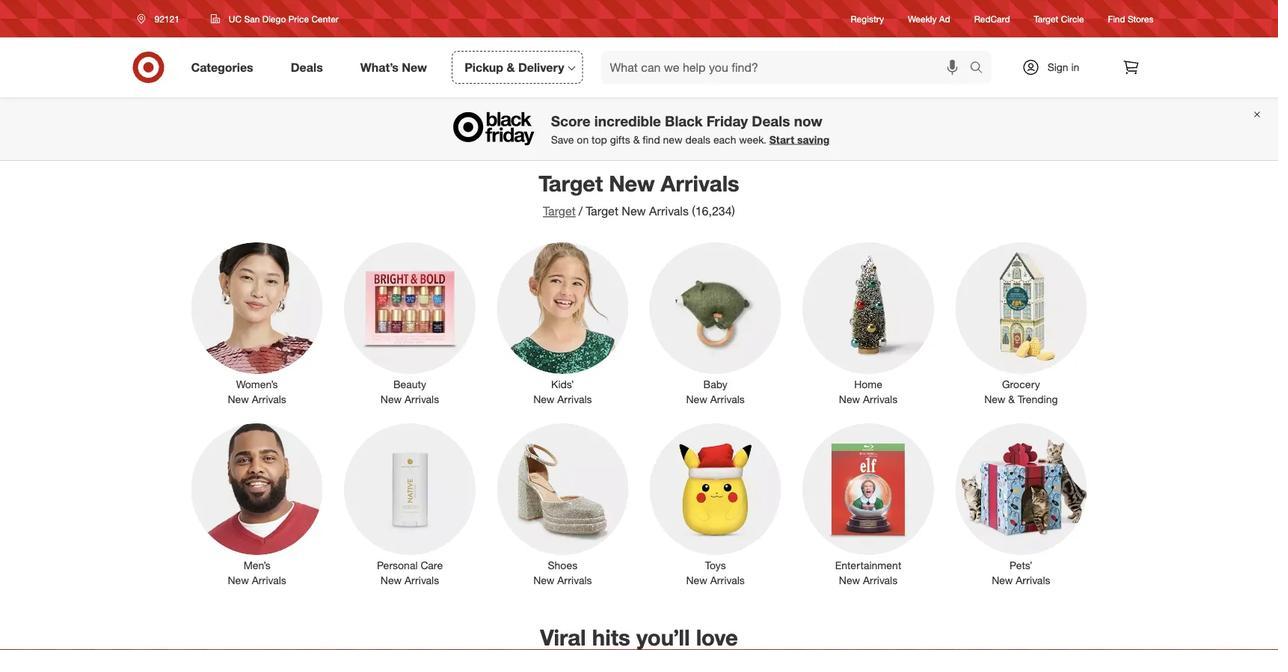 Task type: vqa. For each thing, say whether or not it's contained in the screenshot.
APPLE AIRPODS (2ND GENERATION) WITH CHARGING CASE at the top of page
no



Task type: locate. For each thing, give the bounding box(es) containing it.
each
[[714, 133, 737, 146]]

arrivals inside beauty new arrivals
[[405, 393, 439, 406]]

new for toys
[[686, 574, 708, 587]]

target link
[[543, 204, 576, 218]]

arrivals inside toys new arrivals
[[711, 574, 745, 587]]

gifts
[[610, 133, 631, 146]]

target new arrivals target / target new arrivals (16,234)
[[539, 170, 740, 218]]

new down grocery
[[985, 393, 1006, 406]]

new down shoes
[[534, 574, 555, 587]]

new inside baby new arrivals
[[686, 393, 708, 406]]

new down women's
[[228, 393, 249, 406]]

deals
[[291, 60, 323, 74], [752, 112, 790, 129]]

new inside home new arrivals
[[839, 393, 860, 406]]

arrivals inside men's new arrivals
[[252, 574, 286, 587]]

new down gifts
[[609, 170, 655, 196]]

sign in
[[1048, 61, 1080, 74]]

arrivals inside pets' new arrivals
[[1016, 574, 1051, 587]]

& inside grocery new & trending
[[1009, 393, 1015, 406]]

arrivals inside shoes new arrivals
[[558, 574, 592, 587]]

target circle
[[1034, 13, 1085, 24]]

new for home
[[839, 393, 860, 406]]

categories
[[191, 60, 253, 74]]

new inside what's new link
[[402, 60, 427, 74]]

deals down price
[[291, 60, 323, 74]]

redcard link
[[975, 12, 1010, 25]]

target up /
[[539, 170, 603, 196]]

incredible
[[595, 112, 661, 129]]

toys new arrivals
[[686, 559, 745, 587]]

arrivals inside women's new arrivals
[[252, 393, 286, 406]]

target
[[1034, 13, 1059, 24], [539, 170, 603, 196], [543, 204, 576, 218], [586, 204, 619, 218]]

price
[[289, 13, 309, 24]]

arrivals for beauty
[[405, 393, 439, 406]]

arrivals down shoes
[[558, 574, 592, 587]]

arrivals down "entertainment"
[[863, 574, 898, 587]]

0 vertical spatial &
[[507, 60, 515, 74]]

new inside toys new arrivals
[[686, 574, 708, 587]]

new down 'men's'
[[228, 574, 249, 587]]

target left /
[[543, 204, 576, 218]]

arrivals for baby
[[711, 393, 745, 406]]

new down baby
[[686, 393, 708, 406]]

categories link
[[178, 51, 272, 84]]

0 vertical spatial deals
[[291, 60, 323, 74]]

arrivals down kids'
[[558, 393, 592, 406]]

uc san diego price center
[[229, 13, 339, 24]]

new down pets'
[[992, 574, 1013, 587]]

new inside pets' new arrivals
[[992, 574, 1013, 587]]

new
[[402, 60, 427, 74], [609, 170, 655, 196], [622, 204, 646, 218], [228, 393, 249, 406], [381, 393, 402, 406], [534, 393, 555, 406], [686, 393, 708, 406], [839, 393, 860, 406], [985, 393, 1006, 406], [228, 574, 249, 587], [381, 574, 402, 587], [534, 574, 555, 587], [686, 574, 708, 587], [839, 574, 860, 587], [992, 574, 1013, 587]]

new right what's on the top of the page
[[402, 60, 427, 74]]

new inside shoes new arrivals
[[534, 574, 555, 587]]

redcard
[[975, 13, 1010, 24]]

new down 'beauty'
[[381, 393, 402, 406]]

&
[[507, 60, 515, 74], [633, 133, 640, 146], [1009, 393, 1015, 406]]

new down "entertainment"
[[839, 574, 860, 587]]

deals
[[686, 133, 711, 146]]

1 horizontal spatial deals
[[752, 112, 790, 129]]

entertainment new arrivals
[[835, 559, 902, 587]]

new inside beauty new arrivals
[[381, 393, 402, 406]]

& left find on the top right of page
[[633, 133, 640, 146]]

arrivals down women's
[[252, 393, 286, 406]]

new inside men's new arrivals
[[228, 574, 249, 587]]

arrivals down toys
[[711, 574, 745, 587]]

women's
[[236, 378, 278, 391]]

kids' new arrivals
[[534, 378, 592, 406]]

arrivals down 'beauty'
[[405, 393, 439, 406]]

arrivals down pets'
[[1016, 574, 1051, 587]]

new inside entertainment new arrivals
[[839, 574, 860, 587]]

arrivals down care on the left of the page
[[405, 574, 439, 587]]

2 horizontal spatial &
[[1009, 393, 1015, 406]]

arrivals for shoes
[[558, 574, 592, 587]]

deals up start
[[752, 112, 790, 129]]

men's
[[244, 559, 271, 572]]

arrivals down 'men's'
[[252, 574, 286, 587]]

(16,234)
[[692, 204, 735, 218]]

new for shoes
[[534, 574, 555, 587]]

new down toys
[[686, 574, 708, 587]]

new down "home"
[[839, 393, 860, 406]]

new inside women's new arrivals
[[228, 393, 249, 406]]

what's new
[[360, 60, 427, 74]]

new for women's
[[228, 393, 249, 406]]

pets' new arrivals
[[992, 559, 1051, 587]]

new inside personal care new arrivals
[[381, 574, 402, 587]]

home new arrivals
[[839, 378, 898, 406]]

new down personal
[[381, 574, 402, 587]]

new inside grocery new & trending
[[985, 393, 1006, 406]]

arrivals inside the kids' new arrivals
[[558, 393, 592, 406]]

weekly ad
[[908, 13, 951, 24]]

search button
[[963, 51, 999, 87]]

92121 button
[[128, 5, 195, 32]]

arrivals inside baby new arrivals
[[711, 393, 745, 406]]

1 vertical spatial &
[[633, 133, 640, 146]]

new for grocery
[[985, 393, 1006, 406]]

beauty new arrivals
[[381, 378, 439, 406]]

week.
[[739, 133, 767, 146]]

beauty
[[394, 378, 427, 391]]

delivery
[[518, 60, 565, 74]]

new inside the kids' new arrivals
[[534, 393, 555, 406]]

arrivals inside personal care new arrivals
[[405, 574, 439, 587]]

arrivals
[[661, 170, 740, 196], [650, 204, 689, 218], [252, 393, 286, 406], [405, 393, 439, 406], [558, 393, 592, 406], [711, 393, 745, 406], [863, 393, 898, 406], [252, 574, 286, 587], [405, 574, 439, 587], [558, 574, 592, 587], [711, 574, 745, 587], [863, 574, 898, 587], [1016, 574, 1051, 587]]

registry link
[[851, 12, 884, 25]]

arrivals up (16,234)
[[661, 170, 740, 196]]

ad
[[940, 13, 951, 24]]

new down kids'
[[534, 393, 555, 406]]

arrivals for entertainment
[[863, 574, 898, 587]]

2 vertical spatial &
[[1009, 393, 1015, 406]]

& down grocery
[[1009, 393, 1015, 406]]

0 horizontal spatial &
[[507, 60, 515, 74]]

& inside score incredible black friday deals now save on top gifts & find new deals each week. start saving
[[633, 133, 640, 146]]

arrivals inside entertainment new arrivals
[[863, 574, 898, 587]]

what's
[[360, 60, 399, 74]]

arrivals down baby
[[711, 393, 745, 406]]

arrivals inside home new arrivals
[[863, 393, 898, 406]]

new for entertainment
[[839, 574, 860, 587]]

find
[[1109, 13, 1126, 24]]

1 horizontal spatial &
[[633, 133, 640, 146]]

& right the pickup
[[507, 60, 515, 74]]

personal care new arrivals
[[377, 559, 443, 587]]

arrivals down "home"
[[863, 393, 898, 406]]

center
[[312, 13, 339, 24]]

1 vertical spatial deals
[[752, 112, 790, 129]]

arrivals for men's
[[252, 574, 286, 587]]

pickup
[[465, 60, 504, 74]]



Task type: describe. For each thing, give the bounding box(es) containing it.
baby new arrivals
[[686, 378, 745, 406]]

start
[[770, 133, 795, 146]]

entertainment
[[835, 559, 902, 572]]

find stores link
[[1109, 12, 1154, 25]]

toys
[[705, 559, 726, 572]]

What can we help you find? suggestions appear below search field
[[601, 51, 974, 84]]

circle
[[1061, 13, 1085, 24]]

diego
[[262, 13, 286, 24]]

new for beauty
[[381, 393, 402, 406]]

now
[[794, 112, 823, 129]]

baby
[[704, 378, 728, 391]]

new
[[663, 133, 683, 146]]

target left circle
[[1034, 13, 1059, 24]]

uc san diego price center button
[[201, 5, 349, 32]]

care
[[421, 559, 443, 572]]

sign in link
[[1010, 51, 1103, 84]]

shoes new arrivals
[[534, 559, 592, 587]]

saving
[[798, 133, 830, 146]]

friday
[[707, 112, 748, 129]]

personal
[[377, 559, 418, 572]]

find
[[643, 133, 660, 146]]

score
[[551, 112, 591, 129]]

trending
[[1018, 393, 1058, 406]]

new for kids'
[[534, 393, 555, 406]]

weekly ad link
[[908, 12, 951, 25]]

new for baby
[[686, 393, 708, 406]]

san
[[244, 13, 260, 24]]

men's new arrivals
[[228, 559, 286, 587]]

pickup & delivery link
[[452, 51, 583, 84]]

new for target
[[609, 170, 655, 196]]

kids'
[[552, 378, 574, 391]]

registry
[[851, 13, 884, 24]]

new for men's
[[228, 574, 249, 587]]

in
[[1072, 61, 1080, 74]]

arrivals for home
[[863, 393, 898, 406]]

arrivals for pets'
[[1016, 574, 1051, 587]]

save
[[551, 133, 574, 146]]

target circle link
[[1034, 12, 1085, 25]]

score incredible black friday deals now save on top gifts & find new deals each week. start saving
[[551, 112, 830, 146]]

arrivals for kids'
[[558, 393, 592, 406]]

grocery new & trending
[[985, 378, 1058, 406]]

what's new link
[[348, 51, 446, 84]]

0 horizontal spatial deals
[[291, 60, 323, 74]]

weekly
[[908, 13, 937, 24]]

arrivals for toys
[[711, 574, 745, 587]]

women's new arrivals
[[228, 378, 286, 406]]

find stores
[[1109, 13, 1154, 24]]

search
[[963, 61, 999, 76]]

deals link
[[278, 51, 342, 84]]

target right /
[[586, 204, 619, 218]]

arrivals for women's
[[252, 393, 286, 406]]

new for what's
[[402, 60, 427, 74]]

shoes
[[548, 559, 578, 572]]

new for pets'
[[992, 574, 1013, 587]]

home
[[855, 378, 883, 391]]

arrivals left (16,234)
[[650, 204, 689, 218]]

arrivals for target
[[661, 170, 740, 196]]

sign
[[1048, 61, 1069, 74]]

92121
[[155, 13, 179, 24]]

uc
[[229, 13, 242, 24]]

pickup & delivery
[[465, 60, 565, 74]]

stores
[[1128, 13, 1154, 24]]

grocery
[[1003, 378, 1041, 391]]

on
[[577, 133, 589, 146]]

black
[[665, 112, 703, 129]]

deals inside score incredible black friday deals now save on top gifts & find new deals each week. start saving
[[752, 112, 790, 129]]

top
[[592, 133, 607, 146]]

pets'
[[1010, 559, 1033, 572]]

/
[[579, 204, 583, 218]]

new right /
[[622, 204, 646, 218]]



